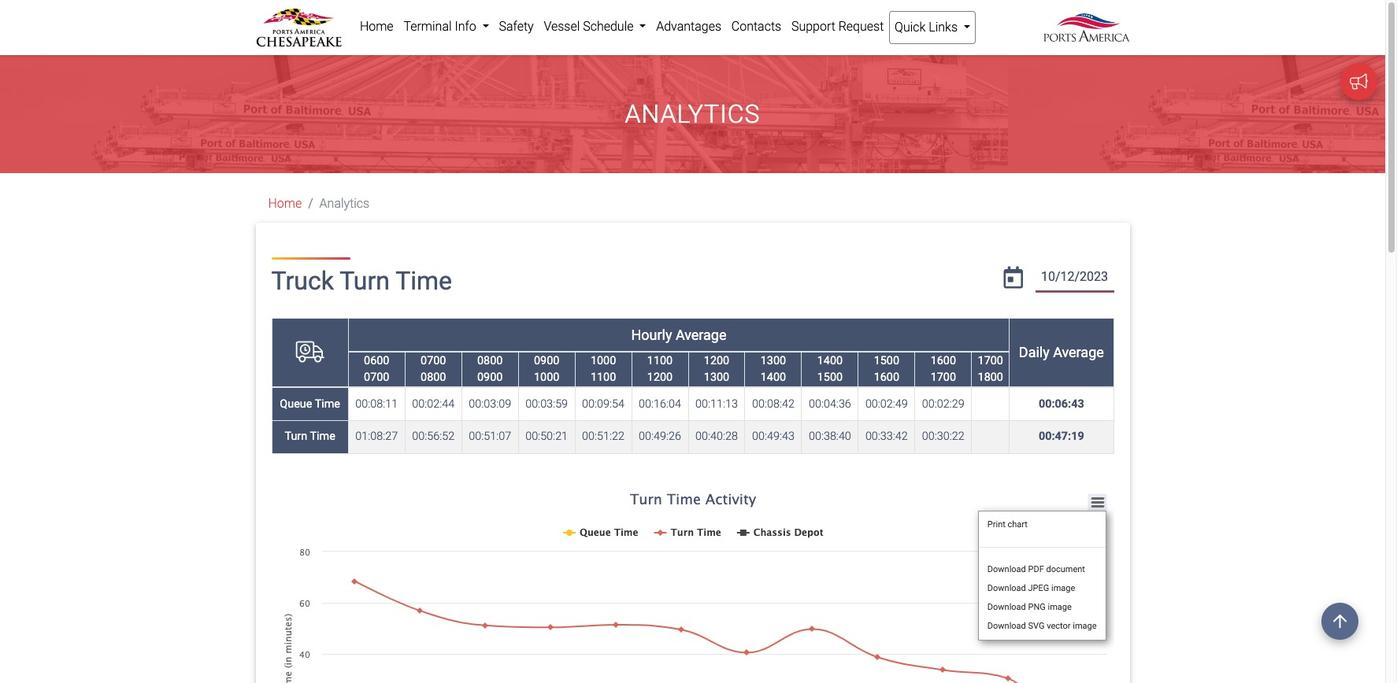 Task type: vqa. For each thing, say whether or not it's contained in the screenshot.


Task type: locate. For each thing, give the bounding box(es) containing it.
0 vertical spatial 0700
[[421, 354, 446, 368]]

1100
[[647, 354, 673, 368], [591, 371, 616, 385]]

1500 up 00:04:36 on the bottom right of page
[[817, 371, 843, 385]]

1 horizontal spatial 1100
[[647, 354, 673, 368]]

0600 0700
[[364, 354, 389, 385]]

print chart
[[988, 520, 1028, 530]]

0800 up 00:02:44
[[421, 371, 446, 385]]

image up vector
[[1048, 603, 1072, 613]]

1300 up the 00:11:13
[[704, 371, 729, 385]]

1500
[[874, 354, 900, 368], [817, 371, 843, 385]]

download down download png image
[[988, 622, 1026, 632]]

1 vertical spatial 0700
[[364, 371, 389, 385]]

png
[[1028, 603, 1046, 613]]

0 vertical spatial analytics
[[625, 99, 760, 129]]

0 vertical spatial 1700
[[978, 354, 1003, 368]]

2 download from the top
[[988, 584, 1026, 594]]

1400 up 00:04:36 on the bottom right of page
[[817, 354, 843, 368]]

0 vertical spatial image
[[1051, 584, 1075, 594]]

0800 up 00:03:09
[[477, 354, 503, 368]]

1 vertical spatial 1300
[[704, 371, 729, 385]]

contacts
[[732, 19, 781, 34]]

0 horizontal spatial 1000
[[534, 371, 559, 385]]

0 vertical spatial home
[[360, 19, 394, 34]]

turn down queue
[[285, 430, 307, 444]]

1 vertical spatial time
[[315, 397, 340, 411]]

0 horizontal spatial 1200
[[647, 371, 673, 385]]

0 vertical spatial turn
[[340, 267, 390, 296]]

1 vertical spatial 1600
[[874, 371, 900, 385]]

request
[[839, 19, 884, 34]]

1400 up 00:08:42 at the right bottom of page
[[761, 371, 786, 385]]

schedule
[[583, 19, 634, 34]]

1600 up 00:02:49
[[874, 371, 900, 385]]

1 vertical spatial home link
[[268, 196, 302, 211]]

image down document
[[1051, 584, 1075, 594]]

0700 down 0600
[[364, 371, 389, 385]]

1 horizontal spatial 1200
[[704, 354, 729, 368]]

terminal info link
[[399, 11, 494, 43]]

0 vertical spatial home link
[[355, 11, 399, 43]]

1600
[[931, 354, 956, 368], [874, 371, 900, 385]]

safety
[[499, 19, 534, 34]]

00:56:52
[[412, 430, 455, 444]]

1300
[[761, 354, 786, 368], [704, 371, 729, 385]]

0700 up 00:02:44
[[421, 354, 446, 368]]

turn
[[340, 267, 390, 296], [285, 430, 307, 444]]

1 horizontal spatial 1500
[[874, 354, 900, 368]]

1600 up "00:02:29"
[[931, 354, 956, 368]]

vessel
[[544, 19, 580, 34]]

0700
[[421, 354, 446, 368], [364, 371, 389, 385]]

quick
[[895, 20, 926, 35]]

image
[[1051, 584, 1075, 594], [1048, 603, 1072, 613], [1073, 622, 1097, 632]]

1700
[[978, 354, 1003, 368], [931, 371, 956, 385]]

turn right truck
[[340, 267, 390, 296]]

0600
[[364, 354, 389, 368]]

download left png
[[988, 603, 1026, 613]]

1 horizontal spatial average
[[1053, 344, 1104, 361]]

0 vertical spatial 1000
[[591, 354, 616, 368]]

1 horizontal spatial 1000
[[591, 354, 616, 368]]

1200 up the 00:11:13
[[704, 354, 729, 368]]

home link
[[355, 11, 399, 43], [268, 196, 302, 211]]

1 vertical spatial 1000
[[534, 371, 559, 385]]

0 vertical spatial 0900
[[534, 354, 559, 368]]

vessel schedule link
[[539, 11, 651, 43]]

1 vertical spatial 1100
[[591, 371, 616, 385]]

download up download png image
[[988, 584, 1026, 594]]

0 vertical spatial 0800
[[477, 354, 503, 368]]

1 vertical spatial 0800
[[421, 371, 446, 385]]

1000
[[591, 354, 616, 368], [534, 371, 559, 385]]

jpeg
[[1028, 584, 1049, 594]]

00:06:43
[[1039, 397, 1084, 411]]

home
[[360, 19, 394, 34], [268, 196, 302, 211]]

0 horizontal spatial 1100
[[591, 371, 616, 385]]

average
[[676, 327, 727, 343], [1053, 344, 1104, 361]]

time
[[396, 267, 452, 296], [315, 397, 340, 411], [310, 430, 335, 444]]

queue time
[[280, 397, 340, 411]]

0900 up 00:03:09
[[477, 371, 503, 385]]

download for download svg vector image
[[988, 622, 1026, 632]]

00:02:29
[[922, 397, 965, 411]]

0 vertical spatial time
[[396, 267, 452, 296]]

1 horizontal spatial 1400
[[817, 354, 843, 368]]

2 vertical spatial time
[[310, 430, 335, 444]]

1000 up 00:03:59
[[534, 371, 559, 385]]

1000 up 00:09:54
[[591, 354, 616, 368]]

0 vertical spatial average
[[676, 327, 727, 343]]

1 horizontal spatial home link
[[355, 11, 399, 43]]

1 vertical spatial 0900
[[477, 371, 503, 385]]

1 vertical spatial turn
[[285, 430, 307, 444]]

1 vertical spatial 1500
[[817, 371, 843, 385]]

support request
[[792, 19, 884, 34]]

average right daily on the bottom right of page
[[1053, 344, 1104, 361]]

1 horizontal spatial home
[[360, 19, 394, 34]]

average up '1200 1300' in the bottom of the page
[[676, 327, 727, 343]]

0 horizontal spatial 1400
[[761, 371, 786, 385]]

1700 up 1800
[[978, 354, 1003, 368]]

support
[[792, 19, 836, 34]]

download left pdf
[[988, 565, 1026, 575]]

0 horizontal spatial 1700
[[931, 371, 956, 385]]

00:03:59
[[525, 397, 568, 411]]

image for download jpeg image
[[1051, 584, 1075, 594]]

1 vertical spatial analytics
[[319, 196, 370, 211]]

00:50:21
[[525, 430, 568, 444]]

1100 down "hourly"
[[647, 354, 673, 368]]

1700 up "00:02:29"
[[931, 371, 956, 385]]

1600 1700
[[931, 354, 956, 385]]

1 download from the top
[[988, 565, 1026, 575]]

1 horizontal spatial 1600
[[931, 354, 956, 368]]

1400
[[817, 354, 843, 368], [761, 371, 786, 385]]

3 download from the top
[[988, 603, 1026, 613]]

1 vertical spatial image
[[1048, 603, 1072, 613]]

0 horizontal spatial average
[[676, 327, 727, 343]]

0800
[[477, 354, 503, 368], [421, 371, 446, 385]]

image for download png image
[[1048, 603, 1072, 613]]

1 horizontal spatial 1700
[[978, 354, 1003, 368]]

1300 up 00:08:42 at the right bottom of page
[[761, 354, 786, 368]]

1500 up 00:02:49
[[874, 354, 900, 368]]

1 horizontal spatial analytics
[[625, 99, 760, 129]]

0 vertical spatial 1600
[[931, 354, 956, 368]]

daily
[[1019, 344, 1050, 361]]

1 vertical spatial average
[[1053, 344, 1104, 361]]

1700 1800
[[978, 354, 1003, 385]]

analytics
[[625, 99, 760, 129], [319, 196, 370, 211]]

turn time
[[285, 430, 335, 444]]

1200 up 00:16:04
[[647, 371, 673, 385]]

download pdf document
[[988, 565, 1085, 575]]

advantages
[[656, 19, 722, 34]]

00:51:07
[[469, 430, 511, 444]]

download svg vector image
[[988, 622, 1097, 632]]

00:33:42
[[866, 430, 908, 444]]

1 vertical spatial 1700
[[931, 371, 956, 385]]

4 download from the top
[[988, 622, 1026, 632]]

1 vertical spatial home
[[268, 196, 302, 211]]

0900
[[534, 354, 559, 368], [477, 371, 503, 385]]

svg
[[1028, 622, 1045, 632]]

download
[[988, 565, 1026, 575], [988, 584, 1026, 594], [988, 603, 1026, 613], [988, 622, 1026, 632]]

1100 up 00:09:54
[[591, 371, 616, 385]]

image right vector
[[1073, 622, 1097, 632]]

safety link
[[494, 11, 539, 43]]

truck turn time
[[271, 267, 452, 296]]

None text field
[[1035, 264, 1114, 292]]

1200
[[704, 354, 729, 368], [647, 371, 673, 385]]

0900 up 00:03:59
[[534, 354, 559, 368]]

1 horizontal spatial 1300
[[761, 354, 786, 368]]

1 horizontal spatial 0800
[[477, 354, 503, 368]]



Task type: describe. For each thing, give the bounding box(es) containing it.
links
[[929, 20, 958, 35]]

1200 1300
[[704, 354, 729, 385]]

1000 1100
[[591, 354, 616, 385]]

0900 1000
[[534, 354, 559, 385]]

queue
[[280, 397, 312, 411]]

0 horizontal spatial 0800
[[421, 371, 446, 385]]

00:30:22
[[922, 430, 965, 444]]

00:49:43
[[752, 430, 795, 444]]

0 horizontal spatial 1300
[[704, 371, 729, 385]]

1 horizontal spatial 0700
[[421, 354, 446, 368]]

1800
[[978, 371, 1003, 385]]

0 vertical spatial 1200
[[704, 354, 729, 368]]

quick links link
[[889, 11, 976, 44]]

00:16:04
[[639, 397, 681, 411]]

0700 0800
[[421, 354, 446, 385]]

print
[[988, 520, 1006, 530]]

00:08:11
[[355, 397, 398, 411]]

0 horizontal spatial home link
[[268, 196, 302, 211]]

terminal info
[[404, 19, 479, 34]]

00:04:36
[[809, 397, 851, 411]]

info
[[455, 19, 476, 34]]

download for download jpeg image
[[988, 584, 1026, 594]]

time for 00:08:11
[[315, 397, 340, 411]]

0800 0900
[[477, 354, 503, 385]]

00:02:49
[[866, 397, 908, 411]]

1 vertical spatial 1400
[[761, 371, 786, 385]]

time for 01:08:27
[[310, 430, 335, 444]]

00:09:54
[[582, 397, 625, 411]]

contacts link
[[727, 11, 786, 43]]

00:51:22
[[582, 430, 625, 444]]

0 horizontal spatial home
[[268, 196, 302, 211]]

quick links
[[895, 20, 961, 35]]

0 vertical spatial 1500
[[874, 354, 900, 368]]

pdf
[[1028, 565, 1044, 575]]

1400 1500
[[817, 354, 843, 385]]

0 vertical spatial 1400
[[817, 354, 843, 368]]

vessel schedule
[[544, 19, 637, 34]]

download jpeg image
[[988, 584, 1075, 594]]

advantages link
[[651, 11, 727, 43]]

go to top image
[[1322, 603, 1359, 640]]

0 horizontal spatial turn
[[285, 430, 307, 444]]

01:08:27
[[355, 430, 398, 444]]

0 horizontal spatial 1500
[[817, 371, 843, 385]]

00:08:42
[[752, 397, 795, 411]]

0 horizontal spatial 1600
[[874, 371, 900, 385]]

0 horizontal spatial 0900
[[477, 371, 503, 385]]

hourly
[[631, 327, 672, 343]]

1300 1400
[[761, 354, 786, 385]]

0 horizontal spatial analytics
[[319, 196, 370, 211]]

00:11:13
[[696, 397, 738, 411]]

1500 1600
[[874, 354, 900, 385]]

vector
[[1047, 622, 1071, 632]]

00:03:09
[[469, 397, 511, 411]]

chart
[[1008, 520, 1028, 530]]

00:38:40
[[809, 430, 851, 444]]

0 vertical spatial 1300
[[761, 354, 786, 368]]

truck
[[271, 267, 334, 296]]

0 vertical spatial 1100
[[647, 354, 673, 368]]

download png image
[[988, 603, 1072, 613]]

00:49:26
[[639, 430, 681, 444]]

1 horizontal spatial 0900
[[534, 354, 559, 368]]

1100 1200
[[647, 354, 673, 385]]

00:40:28
[[696, 430, 738, 444]]

0 horizontal spatial 0700
[[364, 371, 389, 385]]

download for download png image
[[988, 603, 1026, 613]]

support request link
[[786, 11, 889, 43]]

2 vertical spatial image
[[1073, 622, 1097, 632]]

1 vertical spatial 1200
[[647, 371, 673, 385]]

hourly average daily average
[[631, 327, 1104, 361]]

00:02:44
[[412, 397, 455, 411]]

calendar day image
[[1004, 267, 1023, 289]]

00:47:19
[[1039, 430, 1084, 444]]

download for download pdf document
[[988, 565, 1026, 575]]

1 horizontal spatial turn
[[340, 267, 390, 296]]

document
[[1046, 565, 1085, 575]]

terminal
[[404, 19, 452, 34]]



